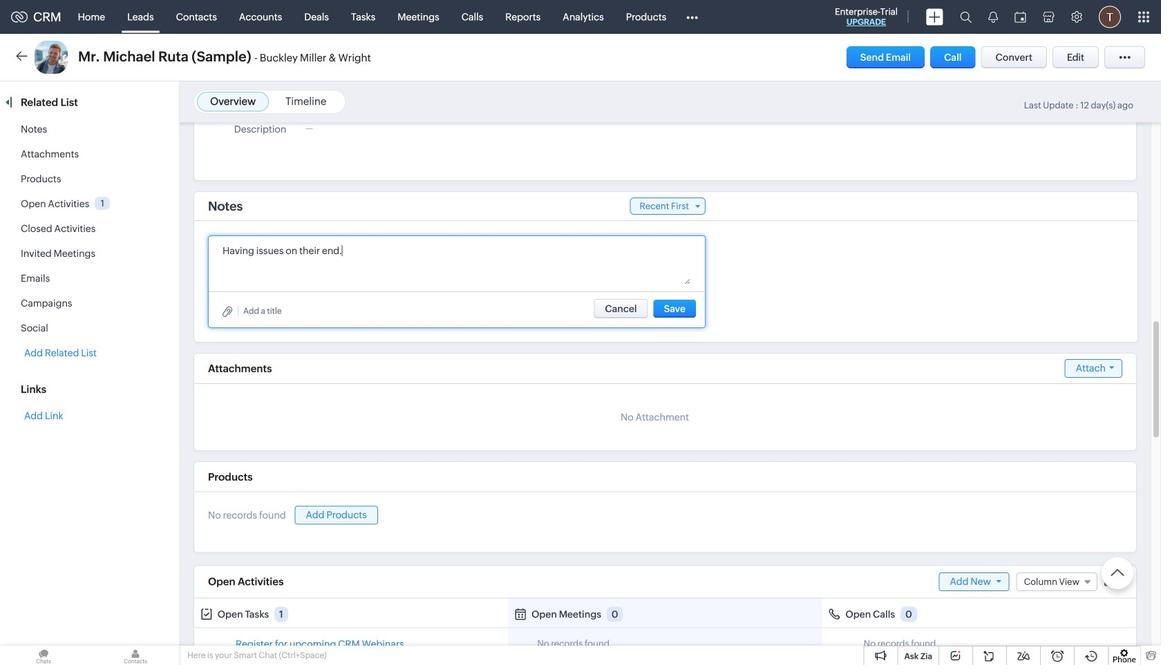 Task type: describe. For each thing, give the bounding box(es) containing it.
search image
[[960, 11, 972, 23]]

logo image
[[11, 11, 28, 22]]

profile element
[[1091, 0, 1130, 34]]

create menu element
[[918, 0, 952, 34]]

contacts image
[[92, 647, 179, 666]]

create menu image
[[927, 9, 944, 25]]

calendar image
[[1015, 11, 1027, 22]]



Task type: vqa. For each thing, say whether or not it's contained in the screenshot.
'MMM D, YYYY' text field
no



Task type: locate. For each thing, give the bounding box(es) containing it.
None field
[[1017, 573, 1098, 592]]

signals image
[[989, 11, 999, 23]]

profile image
[[1099, 6, 1122, 28]]

chats image
[[0, 647, 87, 666]]

None button
[[594, 299, 648, 319], [654, 300, 696, 318], [594, 299, 648, 319], [654, 300, 696, 318]]

signals element
[[981, 0, 1007, 34]]

search element
[[952, 0, 981, 34]]

Other Modules field
[[678, 6, 708, 28]]

Add a note text field
[[223, 243, 691, 285]]



